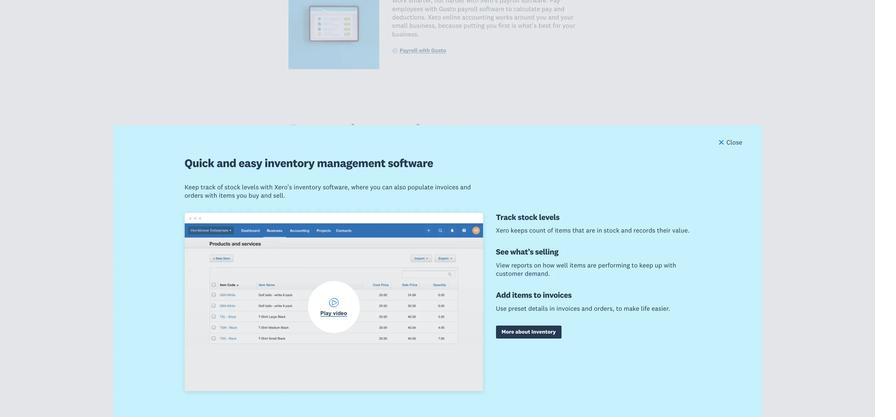 Task type: describe. For each thing, give the bounding box(es) containing it.
with inside button
[[419, 47, 430, 54]]

1 vertical spatial in
[[597, 226, 602, 235]]

items left the that
[[555, 226, 571, 235]]

manage xero contacts
[[302, 333, 416, 347]]

plan
[[407, 120, 437, 139]]

manage xero contacts button
[[288, 333, 416, 349]]

is
[[512, 21, 516, 30]]

to up details
[[534, 290, 541, 300]]

bank connections
[[302, 160, 394, 175]]

use
[[496, 304, 507, 313]]

accept
[[302, 247, 339, 261]]

deductions.
[[392, 13, 426, 21]]

business.
[[392, 30, 419, 38]]

management
[[317, 156, 386, 170]]

0 vertical spatial in
[[351, 120, 363, 139]]

features in every plan
[[288, 120, 437, 139]]

features
[[288, 120, 348, 139]]

view
[[496, 261, 510, 269]]

play video button
[[185, 223, 483, 391]]

accounting
[[462, 13, 494, 21]]

you left the can at the left
[[370, 183, 381, 191]]

pay
[[550, 0, 560, 4]]

reporting button
[[288, 218, 354, 234]]

xero inside button
[[345, 333, 369, 347]]

for
[[553, 21, 561, 30]]

0 vertical spatial inventory
[[265, 156, 315, 170]]

see
[[496, 247, 509, 257]]

sell.
[[273, 191, 285, 200]]

inventory inside "keep track of stock levels with xero's inventory software, where you can also populate invoices and orders with items you buy and sell."
[[294, 183, 321, 191]]

software inside the work smarter, not harder with xero's payroll software. pay employees with gusto payroll software to calculate pay and deductions. xero online accounting works around you and your small business, because putting you first is what's best for your business.
[[479, 5, 504, 13]]

bank connections button
[[288, 160, 394, 176]]

xero inside the work smarter, not harder with xero's payroll software. pay employees with gusto payroll software to calculate pay and deductions. xero online accounting works around you and your small business, because putting you first is what's best for your business.
[[428, 13, 441, 21]]

purchase orders
[[302, 275, 386, 290]]

life
[[641, 304, 650, 313]]

every
[[367, 120, 404, 139]]

keep track of stock levels with xero's inventory software, where you can also populate invoices and orders with items you buy and sell.
[[185, 183, 471, 200]]

with down track
[[205, 191, 217, 200]]

easier.
[[652, 304, 670, 313]]

you left the first
[[486, 21, 497, 30]]

that
[[573, 226, 585, 235]]

more about inventory
[[502, 328, 556, 335]]

files button
[[288, 304, 326, 320]]

quick and easy inventory management software
[[185, 156, 433, 170]]

employees
[[392, 5, 423, 13]]

details
[[528, 304, 548, 313]]

business,
[[410, 21, 437, 30]]

are for in
[[586, 226, 595, 235]]

to inside view reports on how well items are performing to keep up with customer demand.
[[632, 261, 638, 269]]

reports
[[511, 261, 532, 269]]

payments
[[341, 247, 393, 261]]

2 horizontal spatial stock
[[604, 226, 620, 235]]

calculate
[[514, 5, 540, 13]]

customer
[[496, 269, 523, 278]]

populate
[[408, 183, 434, 191]]

items up preset
[[512, 290, 532, 300]]

items inside "keep track of stock levels with xero's inventory software, where you can also populate invoices and orders with items you buy and sell."
[[219, 191, 235, 200]]

inventory inside inventory button
[[302, 189, 352, 204]]

more about inventory link
[[496, 326, 562, 338]]

to inside the work smarter, not harder with xero's payroll software. pay employees with gusto payroll software to calculate pay and deductions. xero online accounting works around you and your small business, because putting you first is what's best for your business.
[[506, 5, 512, 13]]

purchase
[[302, 275, 350, 290]]

close button
[[718, 138, 743, 148]]

with inside view reports on how well items are performing to keep up with customer demand.
[[664, 261, 676, 269]]

what's inside the work smarter, not harder with xero's payroll software. pay employees with gusto payroll software to calculate pay and deductions. xero online accounting works around you and your small business, because putting you first is what's best for your business.
[[518, 21, 537, 30]]

connections
[[331, 160, 394, 175]]

work smarter, not harder with xero's payroll software. pay employees with gusto payroll software to calculate pay and deductions. xero online accounting works around you and your small business, because putting you first is what's best for your business.
[[392, 0, 575, 38]]

keep
[[185, 183, 199, 191]]

payroll with gusto
[[400, 47, 446, 54]]

their
[[657, 226, 671, 235]]

levels inside "keep track of stock levels with xero's inventory software, where you can also populate invoices and orders with items you buy and sell."
[[242, 183, 259, 191]]

value.
[[672, 226, 690, 235]]

online
[[443, 13, 461, 21]]

gusto inside the work smarter, not harder with xero's payroll software. pay employees with gusto payroll software to calculate pay and deductions. xero online accounting works around you and your small business, because putting you first is what's best for your business.
[[439, 5, 456, 13]]

manage
[[302, 333, 342, 347]]

1 horizontal spatial of
[[548, 226, 553, 235]]

xero inside inventory region
[[496, 226, 509, 235]]

how
[[543, 261, 555, 269]]

track
[[496, 212, 516, 222]]

are for performing
[[587, 261, 597, 269]]

pay
[[542, 5, 552, 13]]

software,
[[323, 183, 350, 191]]

work
[[392, 0, 407, 4]]

well
[[556, 261, 568, 269]]

view reports on how well items are performing to keep up with customer demand.
[[496, 261, 676, 278]]

video
[[333, 310, 347, 316]]

play
[[320, 310, 332, 316]]

on
[[534, 261, 541, 269]]

purchase orders button
[[288, 275, 386, 291]]

add items to invoices
[[496, 290, 572, 300]]

count
[[529, 226, 546, 235]]

use preset details in invoices and orders, to make life easier.
[[496, 304, 670, 313]]

payroll with gusto button
[[392, 47, 446, 55]]

2 vertical spatial invoices
[[557, 304, 580, 313]]

more
[[502, 328, 514, 335]]

your right for
[[563, 21, 575, 30]]

bank
[[302, 160, 329, 175]]



Task type: vqa. For each thing, say whether or not it's contained in the screenshot.
well
yes



Task type: locate. For each thing, give the bounding box(es) containing it.
items
[[219, 191, 235, 200], [555, 226, 571, 235], [570, 261, 586, 269], [512, 290, 532, 300]]

payroll up works
[[500, 0, 520, 4]]

track
[[201, 183, 216, 191]]

1 horizontal spatial software
[[479, 5, 504, 13]]

to left make
[[616, 304, 622, 313]]

1 vertical spatial levels
[[539, 212, 560, 222]]

what's inside inventory region
[[510, 247, 534, 257]]

demand.
[[525, 269, 550, 278]]

xero's up accounting
[[480, 0, 498, 4]]

what's up reports
[[510, 247, 534, 257]]

0 vertical spatial xero's
[[480, 0, 498, 4]]

invoices inside "keep track of stock levels with xero's inventory software, where you can also populate invoices and orders with items you buy and sell."
[[435, 183, 459, 191]]

also
[[394, 183, 406, 191]]

accept payments button
[[288, 246, 393, 263]]

harder
[[446, 0, 465, 4]]

0 vertical spatial gusto
[[439, 5, 456, 13]]

easy
[[239, 156, 262, 170]]

payroll
[[400, 47, 418, 54]]

inventory region
[[0, 99, 875, 417]]

1 horizontal spatial xero's
[[480, 0, 498, 4]]

2 vertical spatial xero
[[345, 333, 369, 347]]

0 vertical spatial invoices
[[435, 183, 459, 191]]

1 vertical spatial orders
[[353, 275, 386, 290]]

0 horizontal spatial software
[[388, 156, 433, 170]]

1 horizontal spatial stock
[[518, 212, 538, 222]]

in right details
[[550, 304, 555, 313]]

gusto up online
[[439, 5, 456, 13]]

1 vertical spatial inventory
[[294, 183, 321, 191]]

0 vertical spatial are
[[586, 226, 595, 235]]

1 vertical spatial software
[[388, 156, 433, 170]]

software.
[[521, 0, 548, 4]]

0 horizontal spatial orders
[[185, 191, 203, 200]]

0 vertical spatial orders
[[185, 191, 203, 200]]

2 vertical spatial in
[[550, 304, 555, 313]]

best
[[539, 21, 551, 30]]

orders,
[[594, 304, 615, 313]]

0 horizontal spatial inventory
[[302, 189, 352, 204]]

of right track
[[217, 183, 223, 191]]

of inside "keep track of stock levels with xero's inventory software, where you can also populate invoices and orders with items you buy and sell."
[[217, 183, 223, 191]]

1 vertical spatial gusto
[[431, 47, 446, 54]]

1 vertical spatial xero's
[[274, 183, 292, 191]]

and
[[554, 5, 565, 13], [548, 13, 559, 21], [217, 156, 236, 170], [460, 183, 471, 191], [261, 191, 272, 200], [621, 226, 632, 235], [582, 304, 593, 313]]

xero
[[428, 13, 441, 21], [496, 226, 509, 235], [345, 333, 369, 347]]

where
[[351, 183, 369, 191]]

invoices right details
[[557, 304, 580, 313]]

0 horizontal spatial of
[[217, 183, 223, 191]]

quick
[[185, 156, 214, 170]]

in
[[351, 120, 363, 139], [597, 226, 602, 235], [550, 304, 555, 313]]

gusto inside button
[[431, 47, 446, 54]]

with down easy
[[260, 183, 273, 191]]

reporting
[[302, 218, 354, 232]]

to
[[506, 5, 512, 13], [632, 261, 638, 269], [534, 290, 541, 300], [616, 304, 622, 313]]

xero's
[[480, 0, 498, 4], [274, 183, 292, 191]]

orders inside "keep track of stock levels with xero's inventory software, where you can also populate invoices and orders with items you buy and sell."
[[185, 191, 203, 200]]

with right up
[[664, 261, 676, 269]]

smarter,
[[409, 0, 433, 4]]

with down not
[[425, 5, 437, 13]]

your up for
[[561, 13, 574, 21]]

orders down "payments"
[[353, 275, 386, 290]]

invoices
[[435, 183, 459, 191], [543, 290, 572, 300], [557, 304, 580, 313]]

you left 'buy'
[[237, 191, 247, 200]]

0 vertical spatial inventory
[[302, 189, 352, 204]]

0 vertical spatial stock
[[225, 183, 240, 191]]

what's
[[518, 21, 537, 30], [510, 247, 534, 257]]

1 horizontal spatial payroll
[[500, 0, 520, 4]]

xero's up sell. at the left top of page
[[274, 183, 292, 191]]

software up populate
[[388, 156, 433, 170]]

to left keep
[[632, 261, 638, 269]]

software up works
[[479, 5, 504, 13]]

software inside inventory region
[[388, 156, 433, 170]]

items right well
[[570, 261, 586, 269]]

make
[[624, 304, 639, 313]]

buy
[[249, 191, 259, 200]]

are left performing
[[587, 261, 597, 269]]

2 horizontal spatial in
[[597, 226, 602, 235]]

putting
[[464, 21, 485, 30]]

you up best
[[536, 13, 547, 21]]

2 vertical spatial stock
[[604, 226, 620, 235]]

see what's selling
[[496, 247, 559, 257]]

1 vertical spatial invoices
[[543, 290, 572, 300]]

xero's inside "keep track of stock levels with xero's inventory software, where you can also populate invoices and orders with items you buy and sell."
[[274, 183, 292, 191]]

of right count at bottom
[[548, 226, 553, 235]]

inventory inside more about inventory link
[[532, 328, 556, 335]]

items left 'buy'
[[219, 191, 235, 200]]

are
[[586, 226, 595, 235], [587, 261, 597, 269]]

contacts
[[371, 333, 416, 347]]

in right the that
[[597, 226, 602, 235]]

2 horizontal spatial xero
[[496, 226, 509, 235]]

keeps
[[511, 226, 528, 235]]

track stock levels
[[496, 212, 560, 222]]

small
[[392, 21, 408, 30]]

with
[[466, 0, 479, 4], [425, 5, 437, 13], [419, 47, 430, 54], [260, 183, 273, 191], [205, 191, 217, 200], [664, 261, 676, 269]]

add
[[496, 290, 511, 300]]

1 vertical spatial of
[[548, 226, 553, 235]]

stock
[[225, 183, 240, 191], [518, 212, 538, 222], [604, 226, 620, 235]]

to up works
[[506, 5, 512, 13]]

records
[[634, 226, 656, 235]]

gusto down because
[[431, 47, 446, 54]]

are right the that
[[586, 226, 595, 235]]

items inside view reports on how well items are performing to keep up with customer demand.
[[570, 261, 586, 269]]

are inside view reports on how well items are performing to keep up with customer demand.
[[587, 261, 597, 269]]

0 horizontal spatial stock
[[225, 183, 240, 191]]

software
[[479, 5, 504, 13], [388, 156, 433, 170]]

levels up count at bottom
[[539, 212, 560, 222]]

0 vertical spatial software
[[479, 5, 504, 13]]

0 vertical spatial of
[[217, 183, 223, 191]]

inventory right about
[[532, 328, 556, 335]]

1 vertical spatial xero
[[496, 226, 509, 235]]

inventory button
[[288, 189, 352, 205]]

accept payments
[[302, 247, 393, 261]]

works
[[496, 13, 513, 21]]

orders down 'keep'
[[185, 191, 203, 200]]

first
[[498, 21, 510, 30]]

0 horizontal spatial levels
[[242, 183, 259, 191]]

with right payroll at top left
[[419, 47, 430, 54]]

0 horizontal spatial xero's
[[274, 183, 292, 191]]

1 horizontal spatial orders
[[353, 275, 386, 290]]

keep
[[639, 261, 653, 269]]

because
[[438, 21, 462, 30]]

xero's inside the work smarter, not harder with xero's payroll software. pay employees with gusto payroll software to calculate pay and deductions. xero online accounting works around you and your small business, because putting you first is what's best for your business.
[[480, 0, 498, 4]]

preset
[[508, 304, 527, 313]]

1 horizontal spatial xero
[[428, 13, 441, 21]]

inventory up reporting
[[302, 189, 352, 204]]

0 horizontal spatial xero
[[345, 333, 369, 347]]

can
[[382, 183, 393, 191]]

files
[[302, 304, 326, 319]]

1 vertical spatial stock
[[518, 212, 538, 222]]

what's down around
[[518, 21, 537, 30]]

levels up 'buy'
[[242, 183, 259, 191]]

gusto
[[439, 5, 456, 13], [431, 47, 446, 54]]

up
[[655, 261, 662, 269]]

your
[[561, 13, 574, 21], [563, 21, 575, 30]]

close
[[727, 138, 743, 146]]

around
[[514, 13, 535, 21]]

0 vertical spatial xero
[[428, 13, 441, 21]]

invoices right populate
[[435, 183, 459, 191]]

payroll up accounting
[[458, 5, 478, 13]]

0 horizontal spatial in
[[351, 120, 363, 139]]

with up accounting
[[466, 0, 479, 4]]

1 horizontal spatial in
[[550, 304, 555, 313]]

in left every
[[351, 120, 363, 139]]

1 horizontal spatial inventory
[[532, 328, 556, 335]]

1 vertical spatial are
[[587, 261, 597, 269]]

you
[[536, 13, 547, 21], [486, 21, 497, 30], [370, 183, 381, 191], [237, 191, 247, 200]]

0 vertical spatial what's
[[518, 21, 537, 30]]

1 vertical spatial what's
[[510, 247, 534, 257]]

stock inside "keep track of stock levels with xero's inventory software, where you can also populate invoices and orders with items you buy and sell."
[[225, 183, 240, 191]]

orders inside button
[[353, 275, 386, 290]]

0 horizontal spatial payroll
[[458, 5, 478, 13]]

1 horizontal spatial levels
[[539, 212, 560, 222]]

0 vertical spatial levels
[[242, 183, 259, 191]]

xero keeps count of items that are in stock and records their value.
[[496, 226, 690, 235]]

invoices up details
[[543, 290, 572, 300]]

1 vertical spatial inventory
[[532, 328, 556, 335]]

performing
[[598, 261, 630, 269]]



